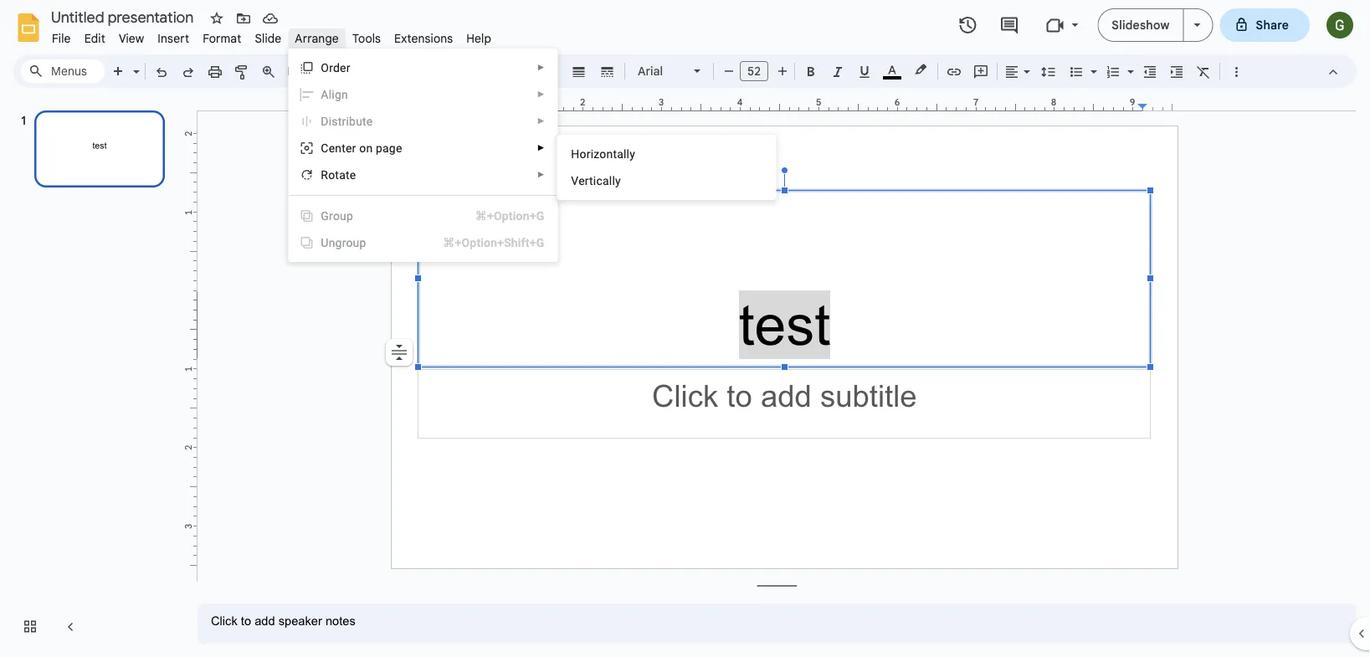 Task type: vqa. For each thing, say whether or not it's contained in the screenshot.
to
no



Task type: locate. For each thing, give the bounding box(es) containing it.
extensions menu item
[[388, 28, 460, 48]]

►
[[537, 63, 545, 72], [537, 90, 545, 99], [537, 116, 545, 126], [537, 143, 545, 153], [537, 170, 545, 180]]

menu item
[[289, 81, 557, 108], [289, 108, 557, 135], [289, 203, 557, 229], [289, 229, 557, 256]]

1 menu item from the top
[[289, 81, 557, 108]]

vertically v element
[[571, 174, 626, 188]]

h
[[571, 147, 580, 161]]

4 menu item from the top
[[289, 229, 557, 256]]

align a element
[[321, 87, 353, 101]]

arrange menu item
[[288, 28, 346, 48]]

c enter on page
[[321, 141, 402, 155]]

option
[[386, 339, 413, 366]]

4 ► from the top
[[537, 143, 545, 153]]

menu bar inside 'menu bar' banner
[[45, 22, 498, 49]]

menu item containing a
[[289, 81, 557, 108]]

u ngroup
[[321, 236, 366, 249]]

u
[[321, 236, 329, 249]]

o
[[321, 61, 329, 75]]

menu containing h
[[557, 135, 776, 200]]

line & paragraph spacing image
[[1039, 59, 1059, 83]]

menu bar containing file
[[45, 22, 498, 49]]

⌘+option+g
[[475, 209, 544, 223]]

menu bar
[[45, 22, 498, 49]]

menu
[[288, 49, 558, 262], [557, 135, 776, 200]]

ngroup
[[329, 236, 366, 249]]

border weight option
[[570, 59, 589, 83]]

help menu item
[[460, 28, 498, 48]]

g
[[321, 209, 329, 223]]

format
[[203, 31, 241, 46]]

tools
[[352, 31, 381, 46]]

2 ► from the top
[[537, 90, 545, 99]]

help
[[466, 31, 491, 46]]

slide menu item
[[248, 28, 288, 48]]

2 menu item from the top
[[289, 108, 557, 135]]

insert menu item
[[151, 28, 196, 48]]

view menu item
[[112, 28, 151, 48]]

menu containing o
[[288, 49, 558, 262]]

border dash option
[[598, 59, 617, 83]]

3 menu item from the top
[[289, 203, 557, 229]]

application
[[0, 0, 1370, 657]]

share button
[[1220, 8, 1310, 42]]

d istribute
[[321, 114, 373, 128]]

distribute d element
[[321, 114, 378, 128]]

v ertically
[[571, 174, 621, 188]]

navigation inside application
[[0, 95, 184, 657]]

file
[[52, 31, 71, 46]]

o rder
[[321, 61, 350, 75]]

r otate
[[321, 168, 356, 182]]

⌘+option+shift+g
[[443, 236, 544, 249]]

► for istribute
[[537, 116, 545, 126]]

► for lign
[[537, 90, 545, 99]]

navigation
[[0, 95, 184, 657]]

3 ► from the top
[[537, 116, 545, 126]]

file menu item
[[45, 28, 78, 48]]

horizontally h element
[[571, 147, 640, 161]]

highlight color image
[[912, 59, 930, 80]]

share
[[1256, 18, 1289, 32]]

g roup
[[321, 209, 353, 223]]

Font size field
[[740, 61, 775, 85]]

order o element
[[321, 61, 355, 75]]

5 ► from the top
[[537, 170, 545, 180]]

menu item containing g
[[289, 203, 557, 229]]

► for enter on page
[[537, 143, 545, 153]]

Menus field
[[21, 59, 105, 83]]

text color image
[[883, 59, 902, 80]]

1 ► from the top
[[537, 63, 545, 72]]

group g element
[[321, 209, 358, 223]]

view
[[119, 31, 144, 46]]



Task type: describe. For each thing, give the bounding box(es) containing it.
format menu item
[[196, 28, 248, 48]]

h orizontally
[[571, 147, 635, 161]]

option inside application
[[386, 339, 413, 366]]

edit menu item
[[78, 28, 112, 48]]

right margin image
[[1139, 98, 1178, 110]]

Zoom text field
[[285, 59, 331, 83]]

enter
[[329, 141, 356, 155]]

center on page c element
[[321, 141, 407, 155]]

main toolbar
[[104, 0, 1265, 475]]

arrange
[[295, 31, 339, 46]]

ertically
[[579, 174, 621, 188]]

Star checkbox
[[205, 7, 229, 30]]

menu item containing u
[[289, 229, 557, 256]]

menu item containing d
[[289, 108, 557, 135]]

menu bar banner
[[0, 0, 1370, 657]]

rotate r element
[[321, 168, 361, 182]]

Zoom field
[[282, 59, 348, 84]]

numbered list menu image
[[1123, 60, 1134, 66]]

extensions
[[394, 31, 453, 46]]

arial
[[638, 64, 663, 78]]

c
[[321, 141, 329, 155]]

► for rder
[[537, 63, 545, 72]]

application containing slideshow
[[0, 0, 1370, 657]]

slideshow button
[[1098, 8, 1184, 42]]

Font size text field
[[741, 61, 768, 81]]

a
[[321, 87, 329, 101]]

orizontally
[[580, 147, 635, 161]]

a lign
[[321, 87, 348, 101]]

lign
[[329, 87, 348, 101]]

► for otate
[[537, 170, 545, 180]]

start slideshow (⌘+enter) image
[[1194, 23, 1201, 27]]

otate
[[328, 168, 356, 182]]

page
[[376, 141, 402, 155]]

istribute
[[329, 114, 373, 128]]

on
[[359, 141, 373, 155]]

slideshow
[[1112, 18, 1170, 32]]

shrink text on overflow image
[[388, 341, 411, 364]]

ungroup u element
[[321, 236, 371, 249]]

new slide with layout image
[[129, 60, 140, 66]]

border color: transparent image
[[541, 59, 560, 81]]

rder
[[329, 61, 350, 75]]

tools menu item
[[346, 28, 388, 48]]

v
[[571, 174, 579, 188]]

slide
[[255, 31, 282, 46]]

edit
[[84, 31, 105, 46]]

Rename text field
[[45, 7, 203, 27]]

⌘+option+g element
[[455, 208, 544, 224]]

r
[[321, 168, 328, 182]]

⌘+option+shift+g element
[[423, 234, 544, 251]]

insert
[[158, 31, 189, 46]]

d
[[321, 114, 329, 128]]

font list. arial selected. option
[[638, 59, 684, 83]]

roup
[[329, 209, 353, 223]]



